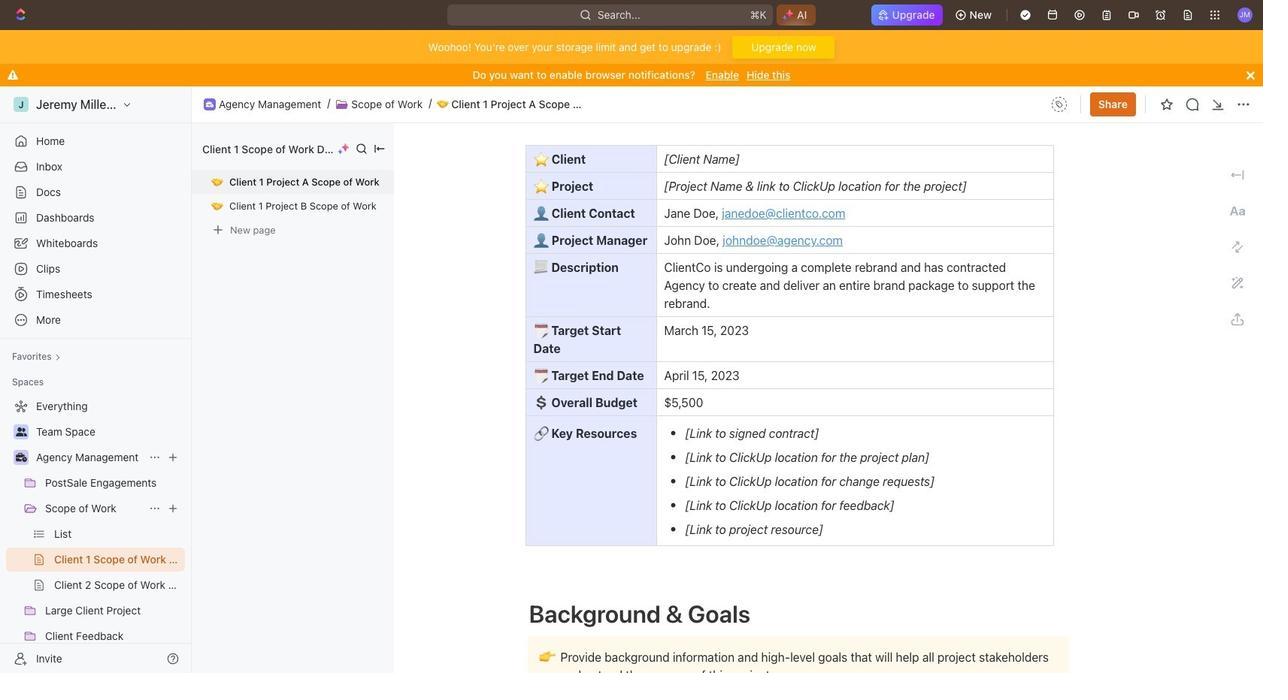 Task type: describe. For each thing, give the bounding box(es) containing it.
business time image
[[206, 101, 214, 107]]

jeremy miller's workspace, , element
[[14, 97, 29, 112]]

sidebar navigation
[[0, 87, 195, 674]]



Task type: locate. For each thing, give the bounding box(es) containing it.
tree inside sidebar navigation
[[6, 395, 185, 674]]

tree
[[6, 395, 185, 674]]

user group image
[[15, 428, 27, 437]]

business time image
[[15, 454, 27, 463]]

dropdown menu image
[[1048, 93, 1072, 117]]



Task type: vqa. For each thing, say whether or not it's contained in the screenshot.
Docs
no



